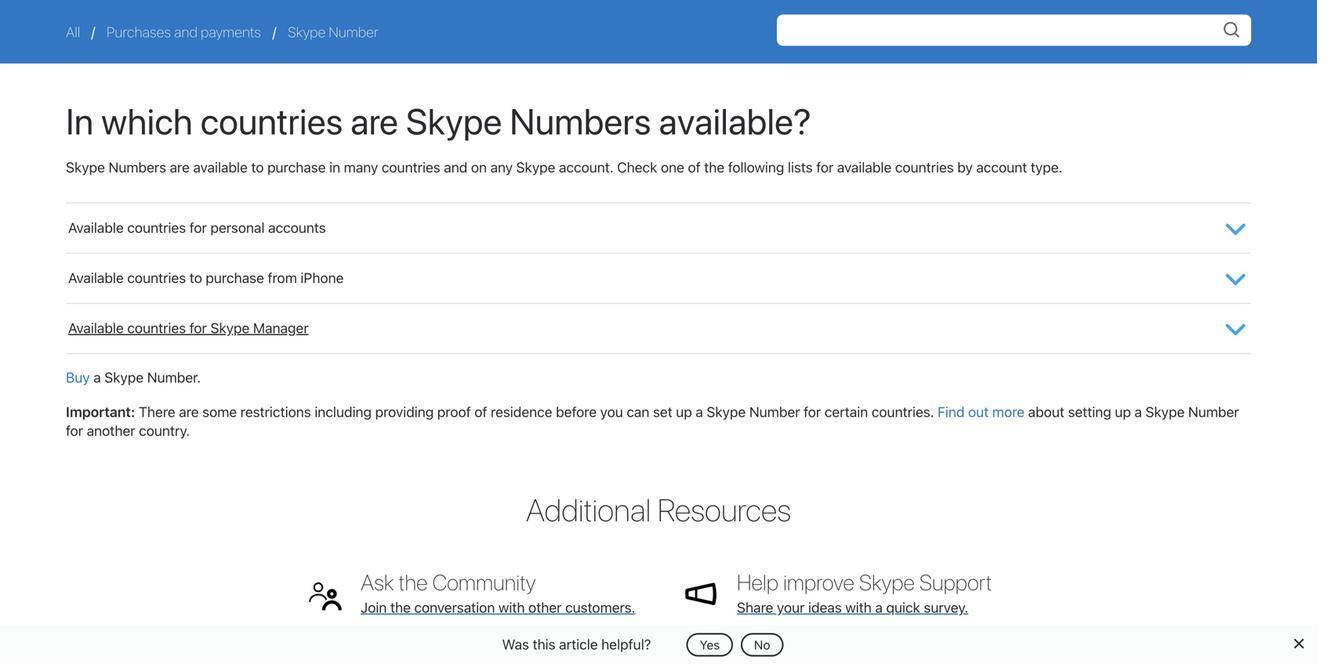Task type: describe. For each thing, give the bounding box(es) containing it.
additional resources
[[526, 491, 791, 528]]

lists
[[788, 159, 813, 176]]

are for to
[[170, 159, 190, 176]]

join
[[361, 599, 387, 616]]

ask the community join the conversation with other customers.
[[361, 569, 635, 616]]

available for available countries to purchase from iphone
[[68, 269, 124, 286]]

community
[[432, 569, 536, 595]]

dismiss the survey image
[[1292, 637, 1305, 650]]

for right lists
[[816, 159, 834, 176]]

help
[[737, 569, 778, 595]]

in
[[66, 100, 94, 142]]

certain
[[825, 403, 868, 420]]

yes
[[700, 637, 720, 652]]

available countries for personal accounts button
[[66, 203, 1251, 253]]

available countries for personal accounts
[[68, 219, 326, 236]]

with inside ask the community join the conversation with other customers.
[[499, 599, 525, 616]]

1 horizontal spatial purchase
[[267, 159, 326, 176]]

can
[[627, 403, 649, 420]]

and for bottom purchases and payments link
[[180, 42, 203, 59]]

more
[[992, 403, 1025, 420]]

available countries to purchase from iphone
[[68, 269, 344, 286]]

1 vertical spatial purchases and payments link
[[111, 42, 269, 59]]

type.
[[1031, 159, 1062, 176]]

which
[[101, 100, 193, 142]]

up inside about setting up a skype number for another country.
[[1115, 403, 1131, 420]]

0 vertical spatial to
[[251, 159, 264, 176]]

one
[[661, 159, 684, 176]]

some
[[202, 403, 237, 420]]

available?
[[659, 100, 811, 142]]

buy link
[[66, 369, 90, 386]]

1 vertical spatial of
[[474, 403, 487, 420]]

about
[[1028, 403, 1064, 420]]

a right 'buy'
[[93, 369, 101, 386]]

number.
[[147, 369, 201, 386]]

setting
[[1068, 403, 1111, 420]]

available countries for skype manager
[[68, 319, 309, 336]]

find
[[938, 403, 965, 420]]

buy
[[66, 369, 90, 386]]

ideas
[[808, 599, 842, 616]]

1 up from the left
[[676, 403, 692, 420]]

support
[[920, 569, 992, 595]]

your
[[777, 599, 805, 616]]

for inside about setting up a skype number for another country.
[[66, 422, 83, 439]]

for inside available countries for personal accounts link
[[190, 219, 207, 236]]

purchases and payments for topmost purchases and payments link
[[107, 24, 261, 40]]

available countries to purchase from iphone link
[[68, 263, 1207, 293]]

number inside about setting up a skype number for another country.
[[1188, 403, 1239, 420]]

was this article helpful?
[[502, 636, 651, 653]]

available countries for personal accounts link
[[68, 213, 1207, 243]]

1 vertical spatial skype number
[[295, 42, 389, 59]]

0 vertical spatial skype number
[[288, 24, 379, 40]]

skype inside the 'available countries for skype manager' link
[[210, 319, 250, 336]]

skype inside about setting up a skype number for another country.
[[1146, 403, 1185, 420]]

0 vertical spatial the
[[704, 159, 725, 176]]

quick
[[886, 599, 920, 616]]

available for available countries for skype manager
[[68, 319, 124, 336]]

0 vertical spatial purchases
[[107, 24, 171, 40]]

residence
[[491, 403, 552, 420]]

available countries to purchase from iphone button
[[66, 254, 1251, 303]]

improve
[[783, 569, 854, 595]]

personal
[[210, 219, 265, 236]]

with inside the help improve skype support share your ideas with a quick survey.
[[845, 599, 872, 616]]

buy a skype number.
[[66, 369, 201, 386]]

important:
[[66, 403, 135, 420]]

conversation
[[414, 599, 495, 616]]

in
[[329, 159, 340, 176]]

additional
[[526, 491, 651, 528]]

there
[[139, 403, 175, 420]]

available countries for skype manager button
[[66, 304, 1251, 353]]

purchase inside 'link'
[[206, 269, 264, 286]]

account.
[[559, 159, 614, 176]]

account
[[976, 159, 1027, 176]]

helpful?
[[601, 636, 651, 653]]

many
[[344, 159, 378, 176]]

this
[[533, 636, 556, 653]]

in which countries are skype numbers available?
[[66, 100, 811, 142]]

ask
[[361, 569, 394, 595]]

yes button
[[686, 633, 733, 657]]



Task type: vqa. For each thing, say whether or not it's contained in the screenshot.
Skype within dropdown button
yes



Task type: locate. For each thing, give the bounding box(es) containing it.
the right ask
[[399, 569, 428, 595]]

of
[[688, 159, 701, 176], [474, 403, 487, 420]]

purchases and payments
[[107, 24, 261, 40], [111, 42, 269, 59]]

are down which
[[170, 159, 190, 176]]

about setting up a skype number for another country.
[[66, 403, 1239, 439]]

a right setting
[[1135, 403, 1142, 420]]

0 vertical spatial purchase
[[267, 159, 326, 176]]

a left quick
[[875, 599, 883, 616]]

a right set on the bottom of the page
[[696, 403, 703, 420]]

set
[[653, 403, 672, 420]]

another
[[87, 422, 135, 439]]

available right lists
[[837, 159, 892, 176]]

2 available from the top
[[68, 269, 124, 286]]

survey.
[[924, 599, 968, 616]]

payments
[[201, 24, 261, 40], [207, 42, 269, 59]]

countries
[[200, 100, 343, 142], [382, 159, 440, 176], [895, 159, 954, 176], [127, 219, 186, 236], [127, 269, 186, 286], [127, 319, 186, 336]]

restrictions
[[240, 403, 311, 420]]

1 vertical spatial are
[[170, 159, 190, 176]]

1 vertical spatial and
[[180, 42, 203, 59]]

numbers down which
[[109, 159, 166, 176]]

1 horizontal spatial up
[[1115, 403, 1131, 420]]

before
[[556, 403, 597, 420]]

purchase left in
[[267, 159, 326, 176]]

are for restrictions
[[179, 403, 199, 420]]

purchase left from
[[206, 269, 264, 286]]

skype number link
[[288, 24, 379, 40], [295, 42, 389, 59]]

0 horizontal spatial available
[[193, 159, 248, 176]]

the right join
[[390, 599, 411, 616]]

check
[[617, 159, 657, 176]]

1 available from the left
[[193, 159, 248, 176]]

customers.
[[565, 599, 635, 616]]

1 vertical spatial purchase
[[206, 269, 264, 286]]

skype number
[[288, 24, 379, 40], [295, 42, 389, 59]]

countries inside 'link'
[[127, 269, 186, 286]]

up
[[676, 403, 692, 420], [1115, 403, 1131, 420]]

available up personal
[[193, 159, 248, 176]]

2 vertical spatial and
[[444, 159, 467, 176]]

resources
[[658, 491, 791, 528]]

0 vertical spatial of
[[688, 159, 701, 176]]

skype inside the help improve skype support share your ideas with a quick survey.
[[859, 569, 915, 595]]

1 vertical spatial skype number link
[[295, 42, 389, 59]]

the right one
[[704, 159, 725, 176]]

0 vertical spatial and
[[174, 24, 198, 40]]

a inside the help improve skype support share your ideas with a quick survey.
[[875, 599, 883, 616]]

0 horizontal spatial of
[[474, 403, 487, 420]]

1 horizontal spatial numbers
[[510, 100, 651, 142]]

countries.
[[872, 403, 934, 420]]

available countries for skype manager link
[[68, 313, 1207, 343]]

and for topmost purchases and payments link
[[174, 24, 198, 40]]

with
[[499, 599, 525, 616], [845, 599, 872, 616]]

out
[[968, 403, 989, 420]]

1 horizontal spatial of
[[688, 159, 701, 176]]

0 horizontal spatial numbers
[[109, 159, 166, 176]]

2 vertical spatial available
[[68, 319, 124, 336]]

to down available countries for personal accounts
[[190, 269, 202, 286]]

1 vertical spatial available
[[68, 269, 124, 286]]

are up many
[[351, 100, 398, 142]]

all
[[66, 24, 83, 40]]

0 horizontal spatial purchase
[[206, 269, 264, 286]]

numbers up account.
[[510, 100, 651, 142]]

2 available from the left
[[837, 159, 892, 176]]

accounts
[[268, 219, 326, 236]]

on
[[471, 159, 487, 176]]

skype
[[288, 24, 326, 40], [295, 42, 335, 59], [406, 100, 502, 142], [66, 159, 105, 176], [516, 159, 555, 176], [210, 319, 250, 336], [104, 369, 144, 386], [707, 403, 746, 420], [1146, 403, 1185, 420], [859, 569, 915, 595]]

purchases right all link
[[107, 24, 171, 40]]

0 vertical spatial purchases and payments
[[107, 24, 261, 40]]

number
[[329, 24, 379, 40], [338, 42, 389, 59], [749, 403, 800, 420], [1188, 403, 1239, 420]]

for down the available countries to purchase from iphone
[[190, 319, 207, 336]]

for left personal
[[190, 219, 207, 236]]

available inside 'link'
[[68, 269, 124, 286]]

help improve skype support share your ideas with a quick survey.
[[737, 569, 992, 616]]

following
[[728, 159, 784, 176]]

are left some
[[179, 403, 199, 420]]

available
[[68, 219, 124, 236], [68, 269, 124, 286], [68, 319, 124, 336]]

1 horizontal spatial to
[[251, 159, 264, 176]]

you
[[600, 403, 623, 420]]

0 horizontal spatial with
[[499, 599, 525, 616]]

None text field
[[777, 15, 1251, 46]]

important: there are some restrictions including providing proof of residence before you can set up a skype number for certain countries. find out more
[[66, 403, 1025, 420]]

1 vertical spatial purchases
[[111, 42, 176, 59]]

1 vertical spatial to
[[190, 269, 202, 286]]

3 available from the top
[[68, 319, 124, 336]]

and
[[174, 24, 198, 40], [180, 42, 203, 59], [444, 159, 467, 176]]

was
[[502, 636, 529, 653]]

1 vertical spatial payments
[[207, 42, 269, 59]]

for inside the 'available countries for skype manager' link
[[190, 319, 207, 336]]

2 up from the left
[[1115, 403, 1131, 420]]

1 vertical spatial purchases and payments
[[111, 42, 269, 59]]

1 with from the left
[[499, 599, 525, 616]]

up right setting
[[1115, 403, 1131, 420]]

purchases and payments link
[[107, 24, 261, 40], [111, 42, 269, 59]]

to
[[251, 159, 264, 176], [190, 269, 202, 286]]

0 vertical spatial purchases and payments link
[[107, 24, 261, 40]]

manager
[[253, 319, 309, 336]]

no
[[754, 637, 770, 652]]

0 horizontal spatial to
[[190, 269, 202, 286]]

purchases up which
[[111, 42, 176, 59]]

to up personal
[[251, 159, 264, 176]]

share
[[737, 599, 773, 616]]

up right set on the bottom of the page
[[676, 403, 692, 420]]

providing
[[375, 403, 434, 420]]

0 vertical spatial skype number link
[[288, 24, 379, 40]]

purchases and payments for bottom purchases and payments link
[[111, 42, 269, 59]]

1 vertical spatial the
[[399, 569, 428, 595]]

2 with from the left
[[845, 599, 872, 616]]

available for available countries for personal accounts
[[68, 219, 124, 236]]

for down important:
[[66, 422, 83, 439]]

all link
[[66, 24, 83, 40]]

purchase
[[267, 159, 326, 176], [206, 269, 264, 286]]

0 vertical spatial are
[[351, 100, 398, 142]]

find out more link
[[938, 403, 1025, 420]]

of right proof
[[474, 403, 487, 420]]

0 horizontal spatial up
[[676, 403, 692, 420]]

other
[[528, 599, 562, 616]]

skype numbers are available to purchase in many countries and on any skype account. check one of the following lists for available countries by account type.
[[66, 159, 1066, 176]]

country.
[[139, 422, 190, 439]]

1 horizontal spatial available
[[837, 159, 892, 176]]

of right one
[[688, 159, 701, 176]]

for
[[816, 159, 834, 176], [190, 219, 207, 236], [190, 319, 207, 336], [804, 403, 821, 420], [66, 422, 83, 439]]

1 available from the top
[[68, 219, 124, 236]]

are
[[351, 100, 398, 142], [170, 159, 190, 176], [179, 403, 199, 420]]

proof
[[437, 403, 471, 420]]

a
[[93, 369, 101, 386], [696, 403, 703, 420], [1135, 403, 1142, 420], [875, 599, 883, 616]]

any
[[490, 159, 513, 176]]

a inside about setting up a skype number for another country.
[[1135, 403, 1142, 420]]

2 vertical spatial are
[[179, 403, 199, 420]]

2 vertical spatial the
[[390, 599, 411, 616]]

numbers
[[510, 100, 651, 142], [109, 159, 166, 176]]

0 vertical spatial payments
[[201, 24, 261, 40]]

1 horizontal spatial with
[[845, 599, 872, 616]]

iphone
[[301, 269, 344, 286]]

for left certain
[[804, 403, 821, 420]]

including
[[315, 403, 372, 420]]

0 vertical spatial available
[[68, 219, 124, 236]]

with left "other"
[[499, 599, 525, 616]]

no button
[[741, 633, 784, 657]]

by
[[957, 159, 973, 176]]

with right ideas
[[845, 599, 872, 616]]

available
[[193, 159, 248, 176], [837, 159, 892, 176]]

0 vertical spatial numbers
[[510, 100, 651, 142]]

to inside available countries to purchase from iphone 'link'
[[190, 269, 202, 286]]

from
[[268, 269, 297, 286]]

the
[[704, 159, 725, 176], [399, 569, 428, 595], [390, 599, 411, 616]]

1 vertical spatial numbers
[[109, 159, 166, 176]]

article
[[559, 636, 598, 653]]



